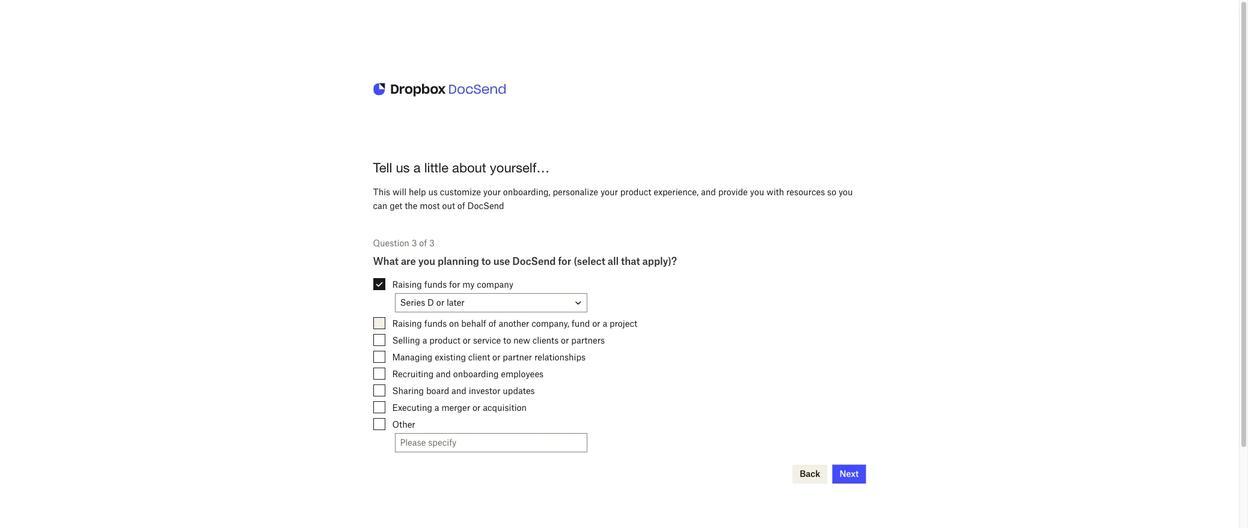 Task type: vqa. For each thing, say whether or not it's contained in the screenshot.
All 'button'
no



Task type: locate. For each thing, give the bounding box(es) containing it.
1 vertical spatial to
[[503, 336, 511, 346]]

2 horizontal spatial and
[[701, 187, 716, 197]]

and inside this will help us customize your onboarding, personalize your product experience, and provide you with resources so you can get the most out of docsend
[[701, 187, 716, 197]]

a right selling
[[423, 336, 427, 346]]

another
[[499, 319, 529, 329]]

all
[[608, 256, 619, 268]]

1 horizontal spatial docsend
[[513, 256, 556, 268]]

you right so
[[839, 187, 853, 197]]

0 vertical spatial of
[[458, 201, 465, 211]]

service
[[473, 336, 501, 346]]

raising funds on behalf of another company, fund or a project
[[392, 319, 638, 329]]

docsend right use
[[513, 256, 556, 268]]

3
[[412, 238, 417, 249], [429, 238, 435, 249]]

raising for raising funds on behalf of another company, fund or a project
[[392, 319, 422, 329]]

new
[[514, 336, 530, 346]]

of right out
[[458, 201, 465, 211]]

that
[[621, 256, 640, 268]]

you left with
[[750, 187, 765, 197]]

behalf
[[461, 319, 486, 329]]

0 vertical spatial product
[[621, 187, 652, 197]]

other
[[392, 420, 415, 430]]

0 horizontal spatial 3
[[412, 238, 417, 249]]

2 your from the left
[[601, 187, 618, 197]]

you
[[750, 187, 765, 197], [839, 187, 853, 197], [418, 256, 436, 268]]

for left my
[[449, 280, 460, 290]]

funds up series d or later
[[424, 280, 447, 290]]

0 horizontal spatial to
[[482, 256, 491, 268]]

a
[[414, 160, 421, 176], [603, 319, 608, 329], [423, 336, 427, 346], [435, 403, 439, 413]]

raising up selling
[[392, 319, 422, 329]]

and up executing a merger or acquisition
[[452, 386, 467, 396]]

to left use
[[482, 256, 491, 268]]

selling a product or service to new clients or partners
[[392, 336, 605, 346]]

0 horizontal spatial of
[[419, 238, 427, 249]]

little
[[424, 160, 449, 176]]

apply)?
[[643, 256, 677, 268]]

1 vertical spatial raising
[[392, 319, 422, 329]]

funds for on
[[424, 319, 447, 329]]

and up board
[[436, 369, 451, 379]]

us
[[396, 160, 410, 176], [428, 187, 438, 197]]

0 horizontal spatial product
[[430, 336, 461, 346]]

this will help us customize your onboarding, personalize your product experience, and provide you with resources so you can get the most out of docsend
[[373, 187, 853, 211]]

1 horizontal spatial for
[[558, 256, 572, 268]]

docsend down customize
[[468, 201, 504, 211]]

product left experience,
[[621, 187, 652, 197]]

funds for for
[[424, 280, 447, 290]]

board
[[426, 386, 449, 396]]

executing a merger or acquisition
[[392, 403, 527, 413]]

so
[[828, 187, 837, 197]]

and left the provide
[[701, 187, 716, 197]]

2 funds from the top
[[424, 319, 447, 329]]

question 3 of 3
[[373, 238, 435, 249]]

docsend inside group
[[513, 256, 556, 268]]

0 horizontal spatial you
[[418, 256, 436, 268]]

yourself…
[[490, 160, 550, 176]]

1 vertical spatial docsend
[[513, 256, 556, 268]]

client
[[468, 352, 490, 363]]

later
[[447, 298, 465, 308]]

1 horizontal spatial 3
[[429, 238, 435, 249]]

3 up are
[[412, 238, 417, 249]]

2 vertical spatial of
[[489, 319, 497, 329]]

us up most
[[428, 187, 438, 197]]

2 vertical spatial and
[[452, 386, 467, 396]]

docsend
[[468, 201, 504, 211], [513, 256, 556, 268]]

1 horizontal spatial us
[[428, 187, 438, 197]]

or
[[436, 298, 445, 308], [592, 319, 601, 329], [463, 336, 471, 346], [561, 336, 569, 346], [493, 352, 501, 363], [473, 403, 481, 413]]

1 horizontal spatial and
[[452, 386, 467, 396]]

funds left on
[[424, 319, 447, 329]]

3 down most
[[429, 238, 435, 249]]

1 vertical spatial funds
[[424, 319, 447, 329]]

question
[[373, 238, 409, 249]]

what are you planning to use docsend for (select all that apply)?
[[373, 256, 677, 268]]

my
[[463, 280, 475, 290]]

raising
[[392, 280, 422, 290], [392, 319, 422, 329]]

1 vertical spatial product
[[430, 336, 461, 346]]

investor
[[469, 386, 501, 396]]

can
[[373, 201, 388, 211]]

and
[[701, 187, 716, 197], [436, 369, 451, 379], [452, 386, 467, 396]]

planning
[[438, 256, 479, 268]]

most
[[420, 201, 440, 211]]

1 horizontal spatial product
[[621, 187, 652, 197]]

tell us a little about yourself…
[[373, 160, 550, 176]]

you right are
[[418, 256, 436, 268]]

or down selling a product or service to new clients or partners
[[493, 352, 501, 363]]

or right d
[[436, 298, 445, 308]]

product up existing
[[430, 336, 461, 346]]

product
[[621, 187, 652, 197], [430, 336, 461, 346]]

0 horizontal spatial and
[[436, 369, 451, 379]]

1 vertical spatial us
[[428, 187, 438, 197]]

employees
[[501, 369, 544, 379]]

0 vertical spatial raising
[[392, 280, 422, 290]]

0 vertical spatial for
[[558, 256, 572, 268]]

to left new
[[503, 336, 511, 346]]

partners
[[572, 336, 605, 346]]

1 horizontal spatial your
[[601, 187, 618, 197]]

d
[[428, 298, 434, 308]]

2 raising from the top
[[392, 319, 422, 329]]

0 vertical spatial and
[[701, 187, 716, 197]]

0 vertical spatial funds
[[424, 280, 447, 290]]

what
[[373, 256, 399, 268]]

0 horizontal spatial us
[[396, 160, 410, 176]]

0 vertical spatial docsend
[[468, 201, 504, 211]]

of up service
[[489, 319, 497, 329]]

raising up series
[[392, 280, 422, 290]]

docsend inside this will help us customize your onboarding, personalize your product experience, and provide you with resources so you can get the most out of docsend
[[468, 201, 504, 211]]

your right personalize
[[601, 187, 618, 197]]

1 funds from the top
[[424, 280, 447, 290]]

0 horizontal spatial docsend
[[468, 201, 504, 211]]

personalize
[[553, 187, 598, 197]]

1 vertical spatial for
[[449, 280, 460, 290]]

of right question
[[419, 238, 427, 249]]

for left (select
[[558, 256, 572, 268]]

0 horizontal spatial your
[[483, 187, 501, 197]]

of
[[458, 201, 465, 211], [419, 238, 427, 249], [489, 319, 497, 329]]

what are you planning to use docsend for (select all that apply)? group
[[373, 256, 866, 453]]

acquisition
[[483, 403, 527, 413]]

recruiting and onboarding employees
[[392, 369, 544, 379]]

experience,
[[654, 187, 699, 197]]

2 horizontal spatial of
[[489, 319, 497, 329]]

to
[[482, 256, 491, 268], [503, 336, 511, 346]]

1 horizontal spatial of
[[458, 201, 465, 211]]

your
[[483, 187, 501, 197], [601, 187, 618, 197]]

1 raising from the top
[[392, 280, 422, 290]]

relationships
[[535, 352, 586, 363]]

1 horizontal spatial to
[[503, 336, 511, 346]]

us right "tell"
[[396, 160, 410, 176]]

project
[[610, 319, 638, 329]]

funds
[[424, 280, 447, 290], [424, 319, 447, 329]]

for
[[558, 256, 572, 268], [449, 280, 460, 290]]

your right customize
[[483, 187, 501, 197]]

managing
[[392, 352, 433, 363]]



Task type: describe. For each thing, give the bounding box(es) containing it.
1 3 from the left
[[412, 238, 417, 249]]

customize
[[440, 187, 481, 197]]

1 horizontal spatial you
[[750, 187, 765, 197]]

are
[[401, 256, 416, 268]]

provide
[[718, 187, 748, 197]]

managing existing client or partner relationships
[[392, 352, 586, 363]]

series d or later
[[400, 298, 465, 308]]

1 vertical spatial of
[[419, 238, 427, 249]]

product inside this will help us customize your onboarding, personalize your product experience, and provide you with resources so you can get the most out of docsend
[[621, 187, 652, 197]]

or right fund
[[592, 319, 601, 329]]

0 horizontal spatial for
[[449, 280, 460, 290]]

out
[[442, 201, 455, 211]]

partner
[[503, 352, 532, 363]]

of inside what are you planning to use docsend for (select all that apply)? group
[[489, 319, 497, 329]]

onboarding,
[[503, 187, 551, 197]]

of inside this will help us customize your onboarding, personalize your product experience, and provide you with resources so you can get the most out of docsend
[[458, 201, 465, 211]]

you inside group
[[418, 256, 436, 268]]

sharing
[[392, 386, 424, 396]]

next button
[[833, 465, 866, 484]]

or down behalf
[[463, 336, 471, 346]]

series
[[400, 298, 425, 308]]

or up "relationships"
[[561, 336, 569, 346]]

updates
[[503, 386, 535, 396]]

Funding Stage button
[[395, 294, 587, 313]]

onboarding
[[453, 369, 499, 379]]

or inside series d or later button
[[436, 298, 445, 308]]

help
[[409, 187, 426, 197]]

a left 'little'
[[414, 160, 421, 176]]

go to docsend homepage image
[[373, 79, 505, 100]]

Other text field
[[395, 434, 587, 453]]

(select
[[574, 256, 606, 268]]

company
[[477, 280, 514, 290]]

1 your from the left
[[483, 187, 501, 197]]

or down investor
[[473, 403, 481, 413]]

us inside this will help us customize your onboarding, personalize your product experience, and provide you with resources so you can get the most out of docsend
[[428, 187, 438, 197]]

raising for raising funds for my company
[[392, 280, 422, 290]]

tell
[[373, 160, 392, 176]]

this
[[373, 187, 390, 197]]

existing
[[435, 352, 466, 363]]

0 vertical spatial to
[[482, 256, 491, 268]]

back button
[[793, 465, 828, 484]]

product inside what are you planning to use docsend for (select all that apply)? group
[[430, 336, 461, 346]]

1 vertical spatial and
[[436, 369, 451, 379]]

clients
[[533, 336, 559, 346]]

use
[[494, 256, 510, 268]]

with
[[767, 187, 784, 197]]

raising funds for my company
[[392, 280, 514, 290]]

company,
[[532, 319, 570, 329]]

back
[[800, 469, 821, 480]]

a left project
[[603, 319, 608, 329]]

on
[[449, 319, 459, 329]]

get
[[390, 201, 403, 211]]

about
[[452, 160, 486, 176]]

executing
[[392, 403, 432, 413]]

2 horizontal spatial you
[[839, 187, 853, 197]]

0 vertical spatial us
[[396, 160, 410, 176]]

next
[[840, 469, 859, 480]]

will
[[393, 187, 407, 197]]

resources
[[787, 187, 825, 197]]

selling
[[392, 336, 420, 346]]

2 3 from the left
[[429, 238, 435, 249]]

sharing board and investor updates
[[392, 386, 535, 396]]

recruiting
[[392, 369, 434, 379]]

a down board
[[435, 403, 439, 413]]

the
[[405, 201, 418, 211]]

fund
[[572, 319, 590, 329]]

merger
[[442, 403, 470, 413]]



